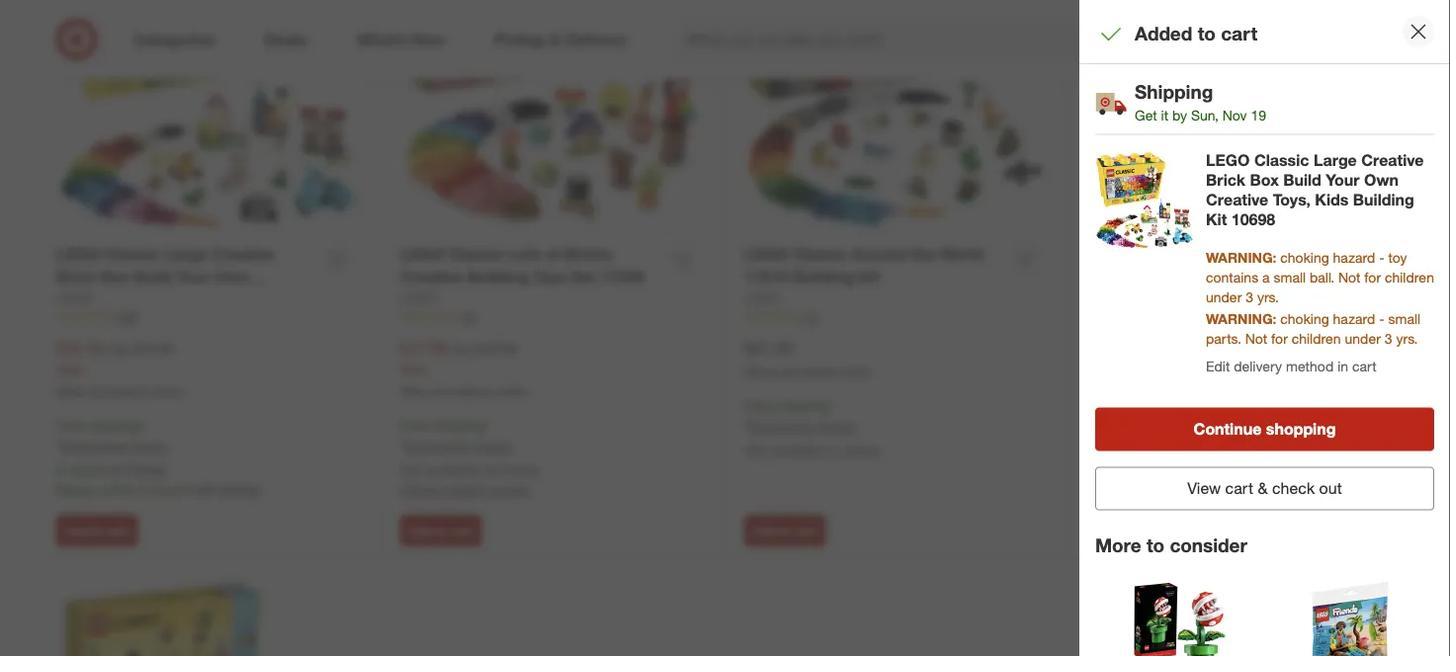 Task type: locate. For each thing, give the bounding box(es) containing it.
3 add from the left
[[753, 523, 776, 538]]

0 horizontal spatial free shipping * * exclusions apply. not available in stores
[[745, 397, 881, 459]]

poway up 2 on the left bottom of the page
[[125, 461, 165, 478]]

free for lego classic large creative brick box build your own creative toys, kids building kit 10698
[[56, 417, 84, 434]]

in down when purchased online
[[1172, 442, 1183, 460]]

when
[[745, 365, 775, 379], [1089, 366, 1119, 380], [56, 384, 87, 399], [400, 384, 431, 399]]

reg for $32.49
[[108, 340, 128, 357]]

1 horizontal spatial available
[[771, 441, 824, 459]]

when down $37.49
[[745, 365, 775, 379]]

choking inside 'choking hazard - toy contains a small ball. not for children under 3 yrs.'
[[1281, 249, 1330, 266]]

brick up $32.49
[[56, 267, 96, 287]]

own up 398 link
[[215, 267, 249, 287]]

1 horizontal spatial under
[[1345, 330, 1381, 347]]

2 add to cart from the left
[[409, 523, 473, 538]]

0 horizontal spatial large
[[164, 245, 207, 264]]

1 lego link from the left
[[56, 288, 94, 308]]

free inside free shipping * * exclusions apply. in stock at  poway ready within 2 hours with pickup
[[56, 417, 84, 434]]

free down $37.49
[[745, 397, 772, 414]]

3 add to cart button from the left
[[745, 515, 826, 547]]

exclusions apply. link
[[749, 418, 857, 435], [1093, 419, 1201, 436], [61, 437, 168, 455], [405, 437, 512, 455]]

choking down 'choking hazard - toy contains a small ball. not for children under 3 yrs.'
[[1281, 310, 1330, 327]]

sale for $32.49
[[56, 361, 83, 378]]

build up 'together'
[[1284, 171, 1322, 190]]

2 - from the top
[[1379, 310, 1385, 327]]

in
[[56, 461, 68, 478]]

apply. for toys
[[475, 437, 512, 455]]

1 horizontal spatial for
[[1365, 269, 1381, 286]]

1 vertical spatial box
[[100, 267, 129, 287]]

brick
[[1206, 171, 1246, 190], [56, 267, 96, 287]]

1 at from the left
[[109, 461, 121, 478]]

available
[[771, 441, 824, 459], [1115, 442, 1168, 460], [427, 461, 480, 478]]

classic for 398
[[105, 245, 160, 264]]

free up the "check"
[[400, 417, 428, 434]]

sale
[[56, 361, 83, 378], [400, 361, 428, 378]]

1 vertical spatial 10698
[[56, 312, 100, 332]]

yrs. inside 'choking hazard - toy contains a small ball. not for children under 3 yrs.'
[[1258, 288, 1279, 306]]

1 horizontal spatial kit
[[859, 267, 880, 287]]

1 add to cart button from the left
[[56, 515, 138, 547]]

build inside lego classic build together 11020 creative building set
[[1196, 246, 1235, 265]]

25
[[462, 309, 475, 324]]

1 vertical spatial lego classic large creative brick box build your own creative toys, kids building kit 10698
[[56, 245, 290, 332]]

3 inside choking hazard - small parts. not for children under 3 yrs.
[[1385, 330, 1393, 347]]

1 horizontal spatial sale
[[400, 361, 428, 378]]

0 horizontal spatial sale
[[56, 361, 83, 378]]

warning: up contains
[[1206, 249, 1277, 266]]

exclusions apply. link up "stock"
[[61, 437, 168, 455]]

2 horizontal spatial lego link
[[745, 288, 782, 308]]

exclusions apply. link up nearby
[[405, 437, 512, 455]]

1 vertical spatial kids
[[165, 290, 199, 309]]

purchased down $34.99
[[90, 384, 147, 399]]

ball.
[[1310, 269, 1335, 286]]

free shipping * * exclusions apply. not available in stores for creative
[[1089, 398, 1225, 460]]

shipping for lego classic build together 11020 creative building set
[[1120, 398, 1173, 415]]

- left toy
[[1379, 249, 1385, 266]]

apply. down "$37.49 when purchased online"
[[819, 418, 857, 435]]

lego link up $47.99
[[400, 288, 438, 308]]

sale down $47.99
[[400, 361, 428, 378]]

kids up ball.
[[1315, 190, 1349, 210]]

2 warning: from the top
[[1206, 310, 1277, 327]]

2 vertical spatial kit
[[269, 290, 290, 309]]

$47.99
[[400, 338, 448, 358]]

hazard down ball.
[[1333, 310, 1376, 327]]

set down bricks
[[571, 267, 596, 287]]

more to consider
[[1096, 534, 1248, 557]]

- inside 'choking hazard - toy contains a small ball. not for children under 3 yrs.'
[[1379, 249, 1385, 266]]

for up edit delivery method in cart
[[1272, 330, 1288, 347]]

1 choking from the top
[[1281, 249, 1330, 266]]

available inside free shipping * * exclusions apply. not available at poway check nearby stores
[[427, 461, 480, 478]]

0 vertical spatial hazard
[[1333, 249, 1376, 266]]

bricks
[[565, 245, 612, 264]]

1 horizontal spatial build
[[1196, 246, 1235, 265]]

creative up $32.49
[[56, 290, 119, 309]]

2 horizontal spatial available
[[1115, 442, 1168, 460]]

children up method
[[1292, 330, 1341, 347]]

yrs. down toy
[[1397, 330, 1418, 347]]

10698 up $32.49
[[56, 312, 100, 332]]

apply. for your
[[131, 437, 168, 455]]

1 horizontal spatial in
[[1172, 442, 1183, 460]]

lego link
[[56, 288, 94, 308], [400, 288, 438, 308], [745, 288, 782, 308]]

apply. inside free shipping * * exclusions apply. not available at poway check nearby stores
[[475, 437, 512, 455]]

purchased down $37.49
[[779, 365, 835, 379]]

sale inside $32.49 reg $34.99 sale when purchased online
[[56, 361, 83, 378]]

1 reg from the left
[[108, 340, 128, 357]]

poway up the check nearby stores button
[[500, 461, 540, 478]]

*
[[829, 397, 834, 414], [1173, 398, 1178, 415], [140, 417, 145, 434], [485, 417, 489, 434], [745, 418, 749, 435], [1089, 419, 1093, 436], [56, 437, 61, 455], [400, 437, 405, 455]]

for
[[1365, 269, 1381, 286], [1272, 330, 1288, 347]]

0 horizontal spatial at
[[109, 461, 121, 478]]

lego classic large creative brick box build your own creative toys, kids building kit 10698 up $34.99
[[56, 245, 290, 332]]

hazard
[[1333, 249, 1376, 266], [1333, 310, 1376, 327]]

1 horizontal spatial brick
[[1206, 171, 1246, 190]]

10698 up 'together'
[[1232, 210, 1276, 229]]

classic inside lego classic lots of bricks creative building toys set 11030
[[449, 245, 504, 264]]

building inside lego classic lots of bricks creative building toys set 11030
[[467, 267, 529, 287]]

toys,
[[1273, 190, 1311, 210], [123, 290, 161, 309]]

classic for 37
[[793, 245, 848, 264]]

1 horizontal spatial own
[[1364, 171, 1399, 190]]

warning: for contains
[[1206, 249, 1277, 266]]

sale inside '$47.99 reg $59.99 sale when purchased online'
[[400, 361, 428, 378]]

toy
[[1389, 249, 1408, 266]]

at up within
[[109, 461, 121, 478]]

1 horizontal spatial lego link
[[400, 288, 438, 308]]

2 at from the left
[[484, 461, 496, 478]]

0 vertical spatial choking
[[1281, 249, 1330, 266]]

building for lego classic lots of bricks creative building toys set 11030
[[467, 267, 529, 287]]

1 vertical spatial choking
[[1281, 310, 1330, 327]]

not for lego classic lots of bricks creative building toys set 11030
[[400, 461, 423, 478]]

0 horizontal spatial children
[[1292, 330, 1341, 347]]

brick down nov
[[1206, 171, 1246, 190]]

2 horizontal spatial kit
[[1206, 210, 1227, 229]]

online down $34.99
[[150, 384, 182, 399]]

1 add from the left
[[65, 523, 88, 538]]

stores for kit
[[843, 441, 881, 459]]

0 vertical spatial 3
[[1246, 288, 1254, 306]]

shipping down "$37.49 when purchased online"
[[776, 397, 829, 414]]

1 horizontal spatial at
[[484, 461, 496, 478]]

building inside lego classic around the world 11015 building kit
[[793, 267, 854, 287]]

toys, up 'together'
[[1273, 190, 1311, 210]]

available down "$37.49 when purchased online"
[[771, 441, 824, 459]]

choking inside choking hazard - small parts. not for children under 3 yrs.
[[1281, 310, 1330, 327]]

hazard up ball.
[[1333, 249, 1376, 266]]

1 horizontal spatial kids
[[1315, 190, 1349, 210]]

0 vertical spatial large
[[1314, 151, 1357, 170]]

1 vertical spatial -
[[1379, 310, 1385, 327]]

yrs.
[[1258, 288, 1279, 306], [1397, 330, 1418, 347]]

0 horizontal spatial build
[[134, 267, 172, 287]]

1 horizontal spatial 10698
[[1232, 210, 1276, 229]]

online down $59.99 at the left bottom of the page
[[494, 384, 526, 399]]

0 horizontal spatial lego link
[[56, 288, 94, 308]]

add to cart button for lego classic around the world 11015 building kit
[[745, 515, 826, 547]]

reg inside $32.49 reg $34.99 sale when purchased online
[[108, 340, 128, 357]]

2 horizontal spatial in
[[1338, 357, 1349, 375]]

in right method
[[1338, 357, 1349, 375]]

reg inside '$47.99 reg $59.99 sale when purchased online'
[[452, 340, 472, 357]]

lego classic large creative brick box build your own creative toys, kids building kit 10698 image
[[56, 0, 361, 232], [56, 0, 361, 232], [1096, 151, 1194, 250]]

0 vertical spatial -
[[1379, 249, 1385, 266]]

reg down 398
[[108, 340, 128, 357]]

kids right 398
[[165, 290, 199, 309]]

1 vertical spatial build
[[1196, 246, 1235, 265]]

shipping get it by sun, nov 19
[[1135, 80, 1267, 124]]

not
[[1339, 269, 1361, 286], [1245, 330, 1268, 347], [745, 441, 767, 459], [1089, 442, 1111, 460], [400, 461, 423, 478]]

free up in
[[56, 417, 84, 434]]

0 horizontal spatial small
[[1274, 269, 1306, 286]]

classic
[[1255, 151, 1310, 170], [105, 245, 160, 264], [449, 245, 504, 264], [793, 245, 848, 264], [1137, 246, 1192, 265]]

2 lego link from the left
[[400, 288, 438, 308]]

brick inside dialog
[[1206, 171, 1246, 190]]

exclusions apply. link for lego classic build together 11020 creative building set
[[1093, 419, 1201, 436]]

0 horizontal spatial brick
[[56, 267, 96, 287]]

37 link
[[745, 308, 1049, 326]]

free shipping * * exclusions apply. in stock at  poway ready within 2 hours with pickup
[[56, 417, 261, 498]]

exclusions down "$37.49 when purchased online"
[[749, 418, 816, 435]]

2 add from the left
[[409, 523, 432, 538]]

at inside free shipping * * exclusions apply. in stock at  poway ready within 2 hours with pickup
[[109, 461, 121, 478]]

exclusions inside free shipping * * exclusions apply. in stock at  poway ready within 2 hours with pickup
[[61, 437, 127, 455]]

lego link up $32.49
[[56, 288, 94, 308]]

at up nearby
[[484, 461, 496, 478]]

reg for $47.99
[[452, 340, 472, 357]]

4 add to cart button from the left
[[1089, 515, 1170, 547]]

exclusions inside free shipping * * exclusions apply. not available at poway check nearby stores
[[405, 437, 471, 455]]

view
[[1188, 479, 1221, 498]]

- for small
[[1379, 310, 1385, 327]]

1 vertical spatial large
[[164, 245, 207, 264]]

when down $32.49
[[56, 384, 87, 399]]

children inside choking hazard - small parts. not for children under 3 yrs.
[[1292, 330, 1341, 347]]

1 horizontal spatial your
[[1326, 171, 1360, 190]]

poway inside free shipping * * exclusions apply. not available at poway check nearby stores
[[500, 461, 540, 478]]

3 add to cart from the left
[[753, 523, 817, 538]]

poway for $32.49
[[125, 461, 165, 478]]

1 poway from the left
[[125, 461, 165, 478]]

exclusions up "stock"
[[61, 437, 127, 455]]

1 horizontal spatial reg
[[452, 340, 472, 357]]

kit
[[1206, 210, 1227, 229], [859, 267, 880, 287], [269, 290, 290, 309]]

hours
[[151, 481, 186, 498]]

classic inside lego classic around the world 11015 building kit
[[793, 245, 848, 264]]

under down 'choking hazard - toy contains a small ball. not for children under 3 yrs.'
[[1345, 330, 1381, 347]]

free shipping * * exclusions apply. not available in stores down "$37.49 when purchased online"
[[745, 397, 881, 459]]

apply. up nearby
[[475, 437, 512, 455]]

building inside lego classic build together 11020 creative building set
[[1204, 268, 1265, 288]]

1 vertical spatial small
[[1389, 310, 1421, 327]]

toys, inside dialog
[[1273, 190, 1311, 210]]

choking for children
[[1281, 310, 1330, 327]]

when down 11020
[[1089, 366, 1119, 380]]

to for lego classic build together 11020 creative building set
[[1123, 523, 1135, 538]]

1 vertical spatial brick
[[56, 267, 96, 287]]

small down toy
[[1389, 310, 1421, 327]]

0 horizontal spatial stores
[[490, 481, 529, 498]]

lego classic lots of bricks creative building toys set 11030
[[400, 245, 644, 287]]

2 add to cart button from the left
[[400, 515, 482, 547]]

stores
[[843, 441, 881, 459], [1187, 442, 1225, 460], [490, 481, 529, 498]]

free shipping * * exclusions apply. not available in stores down when purchased online
[[1089, 398, 1225, 460]]

shipping down '$47.99 reg $59.99 sale when purchased online'
[[432, 417, 485, 434]]

when down $47.99
[[400, 384, 431, 399]]

lego link for 11015
[[745, 288, 782, 308]]

at
[[109, 461, 121, 478], [484, 461, 496, 478]]

apply. inside free shipping * * exclusions apply. in stock at  poway ready within 2 hours with pickup
[[131, 437, 168, 455]]

2 vertical spatial build
[[134, 267, 172, 287]]

online inside '$47.99 reg $59.99 sale when purchased online'
[[494, 384, 526, 399]]

exclusions apply. link down when purchased online
[[1093, 419, 1201, 436]]

when inside $32.49 reg $34.99 sale when purchased online
[[56, 384, 87, 399]]

$37.49 when purchased online
[[745, 338, 870, 379]]

- inside choking hazard - small parts. not for children under 3 yrs.
[[1379, 310, 1385, 327]]

lego classic large creative brick box build your own creative toys, kids building kit 10698
[[1206, 151, 1424, 229], [56, 245, 290, 332]]

online inside "$37.49 when purchased online"
[[838, 365, 870, 379]]

dialog
[[1080, 0, 1450, 657]]

apply. up 2 on the left bottom of the page
[[131, 437, 168, 455]]

add to cart button for lego classic lots of bricks creative building toys set 11030
[[400, 515, 482, 547]]

set down 'together'
[[1270, 268, 1295, 288]]

shipping inside free shipping * * exclusions apply. in stock at  poway ready within 2 hours with pickup
[[88, 417, 140, 434]]

free
[[745, 397, 772, 414], [1089, 398, 1116, 415], [56, 417, 84, 434], [400, 417, 428, 434]]

11030
[[600, 267, 644, 287]]

purchased down $59.99 at the left bottom of the page
[[435, 384, 491, 399]]

2 reg from the left
[[452, 340, 472, 357]]

shipping down when purchased online
[[1120, 398, 1173, 415]]

4 add to cart from the left
[[1098, 523, 1161, 538]]

lego classic around the world 11015 building kit
[[745, 245, 984, 287]]

delivery
[[1234, 357, 1282, 375]]

1 horizontal spatial free shipping * * exclusions apply. not available in stores
[[1089, 398, 1225, 460]]

under inside choking hazard - small parts. not for children under 3 yrs.
[[1345, 330, 1381, 347]]

under down contains
[[1206, 288, 1242, 306]]

0 horizontal spatial under
[[1206, 288, 1242, 306]]

0 horizontal spatial your
[[176, 267, 210, 287]]

add to cart button
[[56, 515, 138, 547], [400, 515, 482, 547], [745, 515, 826, 547], [1089, 515, 1170, 547]]

0 horizontal spatial for
[[1272, 330, 1288, 347]]

1 horizontal spatial children
[[1385, 269, 1435, 286]]

3 down toy
[[1385, 330, 1393, 347]]

$32.49 reg $34.99 sale when purchased online
[[56, 338, 182, 399]]

0 horizontal spatial poway
[[125, 461, 165, 478]]

not for lego classic around the world 11015 building kit
[[745, 441, 767, 459]]

398 link
[[56, 308, 361, 326]]

1 add to cart from the left
[[65, 523, 129, 538]]

reg down 25
[[452, 340, 472, 357]]

purchased inside $32.49 reg $34.99 sale when purchased online
[[90, 384, 147, 399]]

not inside 'choking hazard - toy contains a small ball. not for children under 3 yrs.'
[[1339, 269, 1361, 286]]

edit delivery method in cart
[[1206, 357, 1377, 375]]

0 horizontal spatial yrs.
[[1258, 288, 1279, 306]]

search button
[[1142, 18, 1190, 65]]

more
[[1096, 534, 1142, 557]]

available up the check nearby stores button
[[427, 461, 480, 478]]

1 - from the top
[[1379, 249, 1385, 266]]

sun,
[[1191, 107, 1219, 124]]

shipping up "stock"
[[88, 417, 140, 434]]

2 horizontal spatial stores
[[1187, 442, 1225, 460]]

3 lego link from the left
[[745, 288, 782, 308]]

hazard inside choking hazard - small parts. not for children under 3 yrs.
[[1333, 310, 1376, 327]]

not inside free shipping * * exclusions apply. not available at poway check nearby stores
[[400, 461, 423, 478]]

build up contains
[[1196, 246, 1235, 265]]

at inside free shipping * * exclusions apply. not available at poway check nearby stores
[[484, 461, 496, 478]]

continue shopping button
[[1096, 408, 1435, 451]]

1 vertical spatial under
[[1345, 330, 1381, 347]]

lego link down 11015
[[745, 288, 782, 308]]

within
[[100, 481, 136, 498]]

poway for $47.99
[[500, 461, 540, 478]]

free inside free shipping * * exclusions apply. not available at poway check nearby stores
[[400, 417, 428, 434]]

purchased inside '$47.99 reg $59.99 sale when purchased online'
[[435, 384, 491, 399]]

2 sale from the left
[[400, 361, 428, 378]]

available for lego classic lots of bricks creative building toys set 11030
[[427, 461, 480, 478]]

creative inside lego classic lots of bricks creative building toys set 11030
[[400, 267, 463, 287]]

1 vertical spatial yrs.
[[1397, 330, 1418, 347]]

1 horizontal spatial set
[[1270, 268, 1295, 288]]

1 vertical spatial children
[[1292, 330, 1341, 347]]

1 vertical spatial for
[[1272, 330, 1288, 347]]

build up 398
[[134, 267, 172, 287]]

1 vertical spatial own
[[215, 267, 249, 287]]

add to cart
[[65, 523, 129, 538], [409, 523, 473, 538], [753, 523, 817, 538], [1098, 523, 1161, 538]]

shipping inside free shipping * * exclusions apply. not available at poway check nearby stores
[[432, 417, 485, 434]]

add for lego classic build together 11020 creative building set
[[1098, 523, 1120, 538]]

children down toy
[[1385, 269, 1435, 286]]

building
[[1353, 190, 1415, 210], [467, 267, 529, 287], [793, 267, 854, 287], [1204, 268, 1265, 288], [204, 290, 265, 309]]

cart
[[1221, 22, 1258, 45], [1353, 357, 1377, 375], [1226, 479, 1254, 498], [106, 523, 129, 538], [450, 523, 473, 538], [794, 523, 817, 538], [1138, 523, 1161, 538]]

creative up 25
[[400, 267, 463, 287]]

building for lego classic build together 11020 creative building set
[[1204, 268, 1265, 288]]

box up 398
[[100, 267, 129, 287]]

0 horizontal spatial own
[[215, 267, 249, 287]]

- for toy
[[1379, 249, 1385, 266]]

0 horizontal spatial in
[[828, 441, 839, 459]]

1 horizontal spatial lego classic large creative brick box build your own creative toys, kids building kit 10698
[[1206, 151, 1424, 229]]

your
[[1326, 171, 1360, 190], [176, 267, 210, 287]]

own up toy
[[1364, 171, 1399, 190]]

0 vertical spatial yrs.
[[1258, 288, 1279, 306]]

under
[[1206, 288, 1242, 306], [1345, 330, 1381, 347]]

0 vertical spatial for
[[1365, 269, 1381, 286]]

exclusions apply. link down "$37.49 when purchased online"
[[749, 418, 857, 435]]

1 vertical spatial 3
[[1385, 330, 1393, 347]]

1 horizontal spatial stores
[[843, 441, 881, 459]]

free down when purchased online
[[1089, 398, 1116, 415]]

add to cart for lego classic build together 11020 creative building set
[[1098, 523, 1161, 538]]

$34.99
[[132, 340, 173, 357]]

apply. down when purchased online
[[1163, 419, 1201, 436]]

What can we help you find? suggestions appear below search field
[[675, 18, 1156, 61]]

0 horizontal spatial toys,
[[123, 290, 161, 309]]

lego classic lots of bricks creative building toys set 11030 image
[[400, 0, 705, 232], [400, 0, 705, 232]]

lego classic around the world 11015 building kit link
[[745, 243, 1003, 288]]

- down 'choking hazard - toy contains a small ball. not for children under 3 yrs.'
[[1379, 310, 1385, 327]]

online down 37 link
[[838, 365, 870, 379]]

small inside 'choking hazard - toy contains a small ball. not for children under 3 yrs.'
[[1274, 269, 1306, 286]]

0 vertical spatial box
[[1250, 171, 1279, 190]]

0 horizontal spatial available
[[427, 461, 480, 478]]

0 vertical spatial children
[[1385, 269, 1435, 286]]

shipping
[[776, 397, 829, 414], [1120, 398, 1173, 415], [88, 417, 140, 434], [432, 417, 485, 434]]

2 choking from the top
[[1281, 310, 1330, 327]]

2 poway from the left
[[500, 461, 540, 478]]

1 vertical spatial toys,
[[123, 290, 161, 309]]

sale down $32.49
[[56, 361, 83, 378]]

0 vertical spatial kids
[[1315, 190, 1349, 210]]

creative
[[1362, 151, 1424, 170], [1206, 190, 1269, 210], [212, 245, 274, 264], [400, 267, 463, 287], [1137, 268, 1200, 288], [56, 290, 119, 309]]

your inside dialog
[[1326, 171, 1360, 190]]

0 vertical spatial small
[[1274, 269, 1306, 286]]

lego inside lego classic lots of bricks creative building toys set 11030
[[400, 245, 444, 264]]

box down 19
[[1250, 171, 1279, 190]]

add to cart for lego classic large creative brick box build your own creative toys, kids building kit 10698
[[65, 523, 129, 538]]

1 vertical spatial your
[[176, 267, 210, 287]]

creative right 11020
[[1137, 268, 1200, 288]]

0 vertical spatial own
[[1364, 171, 1399, 190]]

for right ball.
[[1365, 269, 1381, 286]]

yrs. down a
[[1258, 288, 1279, 306]]

0 horizontal spatial set
[[571, 267, 596, 287]]

0 vertical spatial lego classic large creative brick box build your own creative toys, kids building kit 10698
[[1206, 151, 1424, 229]]

lego classic around the world 11015 building kit image
[[745, 0, 1049, 232], [745, 0, 1049, 232]]

exclusions down when purchased online
[[1093, 419, 1160, 436]]

lego classic lots of bricks creative building toys set 11030 link
[[400, 243, 659, 288]]

0 horizontal spatial box
[[100, 267, 129, 287]]

warning:
[[1206, 249, 1277, 266], [1206, 310, 1277, 327]]

lego classic creative party box play together set 11029 image
[[56, 579, 361, 657], [56, 579, 361, 657]]

set inside lego classic build together 11020 creative building set
[[1270, 268, 1295, 288]]

reg
[[108, 340, 128, 357], [452, 340, 472, 357]]

1 hazard from the top
[[1333, 249, 1376, 266]]

0 vertical spatial warning:
[[1206, 249, 1277, 266]]

children
[[1385, 269, 1435, 286], [1292, 330, 1341, 347]]

lego classic build together 11020 creative building set image
[[1089, 0, 1394, 233], [1089, 0, 1394, 233]]

-
[[1379, 249, 1385, 266], [1379, 310, 1385, 327]]

check nearby stores button
[[400, 480, 529, 500]]

to for lego classic large creative brick box build your own creative toys, kids building kit 10698
[[91, 523, 102, 538]]

0 horizontal spatial reg
[[108, 340, 128, 357]]

2 hazard from the top
[[1333, 310, 1376, 327]]

1 vertical spatial warning:
[[1206, 310, 1277, 327]]

1 horizontal spatial yrs.
[[1397, 330, 1418, 347]]

by
[[1173, 107, 1188, 124]]

lego classic large creative brick box build your own creative toys, kids building kit 10698 up 'together'
[[1206, 151, 1424, 229]]

1 warning: from the top
[[1206, 249, 1277, 266]]

children inside 'choking hazard - toy contains a small ball. not for children under 3 yrs.'
[[1385, 269, 1435, 286]]

1 horizontal spatial poway
[[500, 461, 540, 478]]

0 vertical spatial your
[[1326, 171, 1360, 190]]

in down "$37.49 when purchased online"
[[828, 441, 839, 459]]

add to cart button for lego classic build together 11020 creative building set
[[1089, 515, 1170, 547]]

warning: up parts.
[[1206, 310, 1277, 327]]

3 down contains
[[1246, 288, 1254, 306]]

poway inside free shipping * * exclusions apply. in stock at  poway ready within 2 hours with pickup
[[125, 461, 165, 478]]

available down when purchased online
[[1115, 442, 1168, 460]]

kit inside lego classic around the world 11015 building kit
[[859, 267, 880, 287]]

lego inside lego classic build together 11020 creative building set
[[1089, 246, 1133, 265]]

hazard inside 'choking hazard - toy contains a small ball. not for children under 3 yrs.'
[[1333, 249, 1376, 266]]

lego
[[1206, 151, 1250, 170], [56, 245, 100, 264], [400, 245, 444, 264], [745, 245, 788, 264], [1089, 246, 1133, 265], [56, 289, 94, 307], [400, 289, 438, 307], [745, 289, 782, 307]]

at for $47.99
[[484, 461, 496, 478]]

exclusions for lego classic lots of bricks creative building toys set 11030
[[405, 437, 471, 455]]

exclusions up the "check"
[[405, 437, 471, 455]]

stores inside free shipping * * exclusions apply. not available at poway check nearby stores
[[490, 481, 529, 498]]

it
[[1161, 107, 1169, 124]]

shipping
[[1135, 80, 1213, 103]]

online
[[838, 365, 870, 379], [1182, 366, 1214, 380], [150, 384, 182, 399], [494, 384, 526, 399]]

0 horizontal spatial lego classic large creative brick box build your own creative toys, kids building kit 10698
[[56, 245, 290, 332]]

build
[[1284, 171, 1322, 190], [1196, 246, 1235, 265], [134, 267, 172, 287]]

1 vertical spatial kit
[[859, 267, 880, 287]]

1 sale from the left
[[56, 361, 83, 378]]

exclusions for lego classic build together 11020 creative building set
[[1093, 419, 1160, 436]]

lego super mario piranha plant building set 71426 image
[[1131, 582, 1230, 657]]

under inside 'choking hazard - toy contains a small ball. not for children under 3 yrs.'
[[1206, 288, 1242, 306]]

4 add from the left
[[1098, 523, 1120, 538]]

nearby
[[444, 481, 487, 498]]

out
[[1320, 479, 1342, 498]]

0 horizontal spatial 3
[[1246, 288, 1254, 306]]

small inside choking hazard - small parts. not for children under 3 yrs.
[[1389, 310, 1421, 327]]

toys, up $34.99
[[123, 290, 161, 309]]

1 vertical spatial hazard
[[1333, 310, 1376, 327]]

add
[[65, 523, 88, 538], [409, 523, 432, 538], [753, 523, 776, 538], [1098, 523, 1120, 538]]

1 horizontal spatial 3
[[1385, 330, 1393, 347]]

poway
[[125, 461, 165, 478], [500, 461, 540, 478]]

1 horizontal spatial small
[[1389, 310, 1421, 327]]

0 vertical spatial kit
[[1206, 210, 1227, 229]]

small right a
[[1274, 269, 1306, 286]]

0 horizontal spatial kit
[[269, 290, 290, 309]]

sale for $47.99
[[400, 361, 428, 378]]

exclusions
[[749, 418, 816, 435], [1093, 419, 1160, 436], [61, 437, 127, 455], [405, 437, 471, 455]]

choking up ball.
[[1281, 249, 1330, 266]]

0 vertical spatial under
[[1206, 288, 1242, 306]]

1 horizontal spatial toys,
[[1273, 190, 1311, 210]]



Task type: describe. For each thing, give the bounding box(es) containing it.
398
[[118, 309, 137, 324]]

parts.
[[1206, 330, 1242, 347]]

in for lego classic around the world 11015 building kit
[[828, 441, 839, 459]]

with
[[190, 481, 216, 498]]

creative up 'together'
[[1206, 190, 1269, 210]]

shopping
[[1266, 420, 1336, 439]]

choking for ball.
[[1281, 249, 1330, 266]]

method
[[1286, 357, 1334, 375]]

free shipping * * exclusions apply. not available in stores for 11015
[[745, 397, 881, 459]]

not for lego classic build together 11020 creative building set
[[1089, 442, 1111, 460]]

set inside lego classic lots of bricks creative building toys set 11030
[[571, 267, 596, 287]]

to for lego classic around the world 11015 building kit
[[779, 523, 791, 538]]

to for lego classic lots of bricks creative building toys set 11030
[[435, 523, 447, 538]]

purchased left edit
[[1123, 366, 1179, 380]]

0 vertical spatial 10698
[[1232, 210, 1276, 229]]

creative up 398 link
[[212, 245, 274, 264]]

creative up toy
[[1362, 151, 1424, 170]]

online inside $32.49 reg $34.99 sale when purchased online
[[150, 384, 182, 399]]

exclusions apply. link for lego classic large creative brick box build your own creative toys, kids building kit 10698
[[61, 437, 168, 455]]

added to cart
[[1135, 22, 1258, 45]]

view cart & check out
[[1188, 479, 1342, 498]]

apply. for set
[[1163, 419, 1201, 436]]

contains
[[1206, 269, 1259, 286]]

0 vertical spatial build
[[1284, 171, 1322, 190]]

lego friends 30635 image
[[1300, 582, 1399, 657]]

free shipping * * exclusions apply. not available at poway check nearby stores
[[400, 417, 540, 498]]

view cart & check out link
[[1096, 467, 1435, 511]]

building for lego classic around the world 11015 building kit
[[793, 267, 854, 287]]

continue shopping
[[1194, 420, 1336, 439]]

lots
[[508, 245, 541, 264]]

not inside choking hazard - small parts. not for children under 3 yrs.
[[1245, 330, 1268, 347]]

37
[[806, 309, 819, 324]]

when inside "$37.49 when purchased online"
[[745, 365, 775, 379]]

dialog containing added to cart
[[1080, 0, 1450, 657]]

lego link for creative
[[400, 288, 438, 308]]

add for lego classic around the world 11015 building kit
[[753, 523, 776, 538]]

building inside dialog
[[1353, 190, 1415, 210]]

exclusions apply. link for lego classic lots of bricks creative building toys set 11030
[[405, 437, 512, 455]]

11020
[[1089, 268, 1133, 288]]

search
[[1142, 32, 1190, 51]]

box inside dialog
[[1250, 171, 1279, 190]]

consider
[[1170, 534, 1248, 557]]

$59.99
[[476, 340, 517, 357]]

free for lego classic lots of bricks creative building toys set 11030
[[400, 417, 428, 434]]

ready
[[56, 481, 96, 498]]

online down parts.
[[1182, 366, 1214, 380]]

add to cart for lego classic lots of bricks creative building toys set 11030
[[409, 523, 473, 538]]

lego inside lego classic around the world 11015 building kit
[[745, 245, 788, 264]]

classic for 25
[[449, 245, 504, 264]]

classic inside dialog
[[1255, 151, 1310, 170]]

free for lego classic build together 11020 creative building set
[[1089, 398, 1116, 415]]

in inside dialog
[[1338, 357, 1349, 375]]

lego classic large creative brick box build your own creative toys, kids building kit 10698 link
[[56, 243, 314, 332]]

nov
[[1223, 107, 1247, 124]]

of
[[545, 245, 560, 264]]

0 horizontal spatial kids
[[165, 290, 199, 309]]

shipping for lego classic lots of bricks creative building toys set 11030
[[432, 417, 485, 434]]

together
[[1239, 246, 1305, 265]]

add for lego classic large creative brick box build your own creative toys, kids building kit 10698
[[65, 523, 88, 538]]

kids inside dialog
[[1315, 190, 1349, 210]]

check
[[1272, 479, 1315, 498]]

pickup
[[220, 481, 261, 498]]

check
[[400, 481, 440, 498]]

at for $32.49
[[109, 461, 121, 478]]

available for lego classic around the world 11015 building kit
[[771, 441, 824, 459]]

lego link for box
[[56, 288, 94, 308]]

choking hazard - toy contains a small ball. not for children under 3 yrs.
[[1206, 249, 1435, 306]]

added
[[1135, 22, 1193, 45]]

apply. for kit
[[819, 418, 857, 435]]

for inside choking hazard - small parts. not for children under 3 yrs.
[[1272, 330, 1288, 347]]

0 horizontal spatial 10698
[[56, 312, 100, 332]]

in for lego classic build together 11020 creative building set
[[1172, 442, 1183, 460]]

free for lego classic around the world 11015 building kit
[[745, 397, 772, 414]]

&
[[1258, 479, 1268, 498]]

2
[[140, 481, 148, 498]]

$47.99 reg $59.99 sale when purchased online
[[400, 338, 526, 399]]

19
[[1251, 107, 1267, 124]]

a
[[1263, 269, 1270, 286]]

creative inside lego classic build together 11020 creative building set
[[1137, 268, 1200, 288]]

edit
[[1206, 357, 1230, 375]]

own inside dialog
[[1364, 171, 1399, 190]]

stock
[[71, 461, 105, 478]]

25 link
[[400, 308, 705, 326]]

when inside '$47.99 reg $59.99 sale when purchased online'
[[400, 384, 431, 399]]

warning: for parts.
[[1206, 310, 1277, 327]]

continue
[[1194, 420, 1262, 439]]

exclusions for lego classic around the world 11015 building kit
[[749, 418, 816, 435]]

yrs. inside choking hazard - small parts. not for children under 3 yrs.
[[1397, 330, 1418, 347]]

choking hazard - small parts. not for children under 3 yrs.
[[1206, 310, 1421, 347]]

classic inside lego classic build together 11020 creative building set
[[1137, 246, 1192, 265]]

for inside 'choking hazard - toy contains a small ball. not for children under 3 yrs.'
[[1365, 269, 1381, 286]]

shipping for lego classic large creative brick box build your own creative toys, kids building kit 10698
[[88, 417, 140, 434]]

around
[[852, 245, 907, 264]]

11015
[[745, 267, 789, 287]]

stores for set
[[1187, 442, 1225, 460]]

exclusions apply. link for lego classic around the world 11015 building kit
[[749, 418, 857, 435]]

exclusions for lego classic large creative brick box build your own creative toys, kids building kit 10698
[[61, 437, 127, 455]]

hazard for under
[[1333, 310, 1376, 327]]

add to cart for lego classic around the world 11015 building kit
[[753, 523, 817, 538]]

3 inside 'choking hazard - toy contains a small ball. not for children under 3 yrs.'
[[1246, 288, 1254, 306]]

toys
[[533, 267, 567, 287]]

$37.49
[[745, 338, 792, 358]]

when purchased online
[[1089, 366, 1214, 380]]

available for lego classic build together 11020 creative building set
[[1115, 442, 1168, 460]]

add for lego classic lots of bricks creative building toys set 11030
[[409, 523, 432, 538]]

lego classic build together 11020 creative building set
[[1089, 246, 1305, 288]]

lego classic build together 11020 creative building set link
[[1089, 244, 1348, 289]]

the
[[912, 245, 936, 264]]

world
[[940, 245, 984, 264]]

get
[[1135, 107, 1158, 124]]

hazard for not
[[1333, 249, 1376, 266]]

own inside "lego classic large creative brick box build your own creative toys, kids building kit 10698" link
[[215, 267, 249, 287]]

purchased inside "$37.49 when purchased online"
[[779, 365, 835, 379]]

add to cart button for lego classic large creative brick box build your own creative toys, kids building kit 10698
[[56, 515, 138, 547]]

shipping for lego classic around the world 11015 building kit
[[776, 397, 829, 414]]

$32.49
[[56, 338, 104, 358]]

1 horizontal spatial large
[[1314, 151, 1357, 170]]



Task type: vqa. For each thing, say whether or not it's contained in the screenshot.
Same Day Delivery
no



